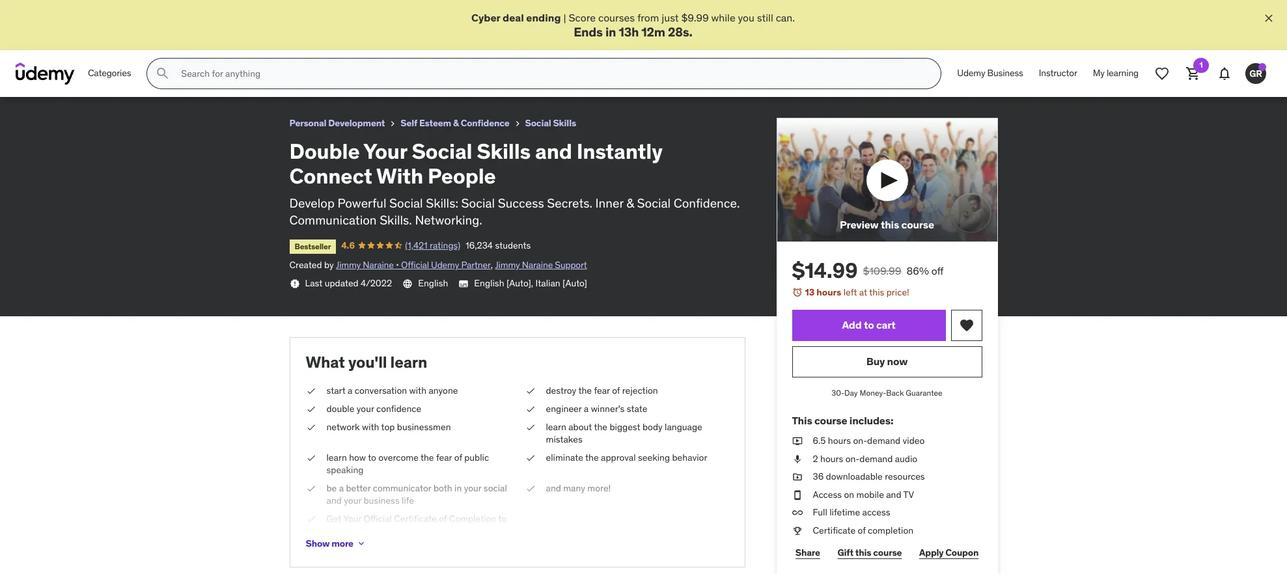 Task type: locate. For each thing, give the bounding box(es) containing it.
of
[[612, 385, 620, 397], [454, 452, 462, 464], [439, 513, 447, 525], [858, 525, 866, 537]]

skills inside the double your social skills and instantly connect with people develop powerful social skills: social success secrets. inner & social confidence. communication skills. networking.
[[477, 138, 531, 165]]

1 vertical spatial hours
[[828, 435, 851, 447]]

demand down includes:
[[868, 435, 901, 447]]

learn up speaking
[[327, 452, 347, 464]]

1 horizontal spatial learn
[[391, 352, 428, 372]]

1 vertical spatial &
[[627, 195, 634, 211]]

show more
[[306, 538, 354, 550]]

the left approval
[[586, 452, 599, 464]]

0 horizontal spatial connect
[[202, 6, 244, 19]]

0 horizontal spatial to
[[368, 452, 376, 464]]

submit search image
[[155, 66, 171, 82]]

skills down search for anything text field
[[553, 117, 576, 129]]

by
[[324, 259, 334, 271]]

1 horizontal spatial to
[[499, 513, 507, 525]]

2 vertical spatial your
[[344, 495, 362, 507]]

on- up 2 hours on-demand audio on the right of the page
[[854, 435, 868, 447]]

and inside the double your social skills and instantly connect with people develop powerful social skills: social success secrets. inner & social confidence. communication skills. networking.
[[535, 138, 572, 165]]

jimmy right ,
[[495, 259, 520, 271]]

fear up engineer a winner's state
[[594, 385, 610, 397]]

instantly for double your social skills and instantly connect with people develop powerful social skills: social success secrets. inner & social confidence. communication skills. networking.
[[577, 138, 663, 165]]

eliminate
[[546, 452, 584, 464]]

1 vertical spatial your
[[464, 483, 482, 494]]

on- up downloadable
[[846, 453, 860, 465]]

xsmall image for access on mobile and tv
[[792, 489, 803, 502]]

0 horizontal spatial naraine
[[363, 259, 394, 271]]

xsmall image
[[512, 119, 523, 129], [290, 279, 300, 289], [306, 385, 316, 398], [525, 385, 536, 398], [306, 403, 316, 416], [525, 421, 536, 434], [306, 452, 316, 465], [792, 471, 803, 484], [306, 483, 316, 495], [792, 507, 803, 520], [356, 539, 367, 549]]

xsmall image for eliminate the approval seeking behavior
[[525, 452, 536, 465]]

this for gift
[[856, 547, 872, 559]]

a
[[348, 385, 353, 397], [584, 403, 589, 415], [339, 483, 344, 494]]

udemy business link
[[950, 58, 1032, 89]]

jimmy
[[336, 259, 361, 271], [495, 259, 520, 271]]

0 horizontal spatial instantly
[[156, 6, 200, 19]]

social up networking.
[[462, 195, 495, 211]]

be a better communicator both in your social and your business life
[[327, 483, 507, 507]]

xsmall image left mistakes
[[525, 421, 536, 434]]

1 vertical spatial double
[[290, 138, 360, 165]]

guarantee
[[906, 388, 943, 398]]

1 vertical spatial skills
[[553, 117, 576, 129]]

official
[[401, 259, 429, 271], [364, 513, 392, 525]]

1 horizontal spatial with
[[376, 163, 423, 190]]

learning
[[1107, 67, 1139, 79]]

personal
[[290, 117, 327, 129]]

xsmall image left full
[[792, 507, 803, 520]]

1 horizontal spatial fear
[[594, 385, 610, 397]]

30-day money-back guarantee
[[832, 388, 943, 398]]

xsmall image left last at left
[[290, 279, 300, 289]]

naraine
[[363, 259, 394, 271], [522, 259, 553, 271]]

xsmall image for learn how to overcome the fear of public speaking
[[306, 452, 316, 465]]

to right 'completion'
[[499, 513, 507, 525]]

certificate down life
[[394, 513, 437, 525]]

1 horizontal spatial with
[[409, 385, 427, 397]]

16,234 students
[[466, 240, 531, 251]]

english down created by jimmy naraine • official udemy partner , jimmy naraine support
[[418, 277, 448, 289]]

30-
[[832, 388, 845, 398]]

jimmy naraine support link
[[495, 259, 587, 271]]

wishlist image
[[1155, 66, 1170, 82], [959, 318, 975, 334]]

this inside button
[[881, 218, 900, 231]]

2 hours on-demand audio
[[813, 453, 918, 465]]

xsmall image for and many more!
[[525, 483, 536, 495]]

eliminate the approval seeking behavior
[[546, 452, 708, 464]]

0 horizontal spatial certificate
[[394, 513, 437, 525]]

a for engineer
[[584, 403, 589, 415]]

people
[[272, 6, 307, 19], [428, 163, 496, 190]]

skills down confidence
[[477, 138, 531, 165]]

2 vertical spatial to
[[499, 513, 507, 525]]

1 vertical spatial to
[[368, 452, 376, 464]]

1 vertical spatial fear
[[436, 452, 452, 464]]

of inside get your official certificate of completion to boost your resume
[[439, 513, 447, 525]]

with for double your social skills and instantly connect with people develop powerful social skills: social success secrets. inner & social confidence. communication skills. networking.
[[376, 163, 423, 190]]

double up udemy image
[[10, 6, 46, 19]]

with left anyone
[[409, 385, 427, 397]]

this for preview
[[881, 218, 900, 231]]

2 naraine from the left
[[522, 259, 553, 271]]

this right at
[[870, 287, 885, 299]]

of left public
[[454, 452, 462, 464]]

your right "get"
[[343, 513, 362, 525]]

0 horizontal spatial wishlist image
[[959, 318, 975, 334]]

naraine up [auto], italian
[[522, 259, 553, 271]]

self esteem & confidence link
[[401, 115, 510, 132]]

xsmall image left network
[[306, 421, 316, 434]]

xsmall image left 36
[[792, 471, 803, 484]]

personal development
[[290, 117, 385, 129]]

0 vertical spatial people
[[272, 6, 307, 19]]

social down the esteem
[[412, 138, 472, 165]]

Search for anything text field
[[179, 63, 926, 85]]

completion
[[449, 513, 497, 525]]

0 vertical spatial skills
[[105, 6, 133, 19]]

1 vertical spatial connect
[[290, 163, 372, 190]]

start a conversation with anyone
[[327, 385, 458, 397]]

the down engineer a winner's state
[[594, 421, 608, 433]]

and many more!
[[546, 483, 611, 494]]

2 vertical spatial learn
[[327, 452, 347, 464]]

people inside the double your social skills and instantly connect with people develop powerful social skills: social success secrets. inner & social confidence. communication skills. networking.
[[428, 163, 496, 190]]

13
[[805, 287, 815, 299]]

xsmall image left start
[[306, 385, 316, 398]]

2 jimmy from the left
[[495, 259, 520, 271]]

preview this course button
[[777, 118, 998, 243]]

1 horizontal spatial official
[[401, 259, 429, 271]]

course
[[902, 218, 935, 231], [815, 414, 848, 427], [874, 547, 902, 559]]

back
[[887, 388, 904, 398]]

gr link
[[1241, 58, 1272, 89]]

xsmall image left speaking
[[306, 452, 316, 465]]

a for start
[[348, 385, 353, 397]]

1 horizontal spatial english
[[474, 277, 504, 289]]

0 vertical spatial course
[[902, 218, 935, 231]]

2 vertical spatial this
[[856, 547, 872, 559]]

certificate down lifetime
[[813, 525, 856, 537]]

behavior
[[673, 452, 708, 464]]

skills for double your social skills and instantly connect with people
[[105, 6, 133, 19]]

add
[[842, 319, 862, 332]]

this right preview
[[881, 218, 900, 231]]

skills up categories
[[105, 6, 133, 19]]

0 horizontal spatial double
[[10, 6, 46, 19]]

hours for 2
[[821, 453, 844, 465]]

2 horizontal spatial learn
[[546, 421, 567, 433]]

1 horizontal spatial skills
[[477, 138, 531, 165]]

xsmall image left the 2
[[792, 453, 803, 466]]

xsmall image for learn about the biggest body language mistakes
[[525, 421, 536, 434]]

jimmy up the 'last updated 4/2022'
[[336, 259, 361, 271]]

instantly up inner
[[577, 138, 663, 165]]

hours right the 6.5
[[828, 435, 851, 447]]

course up the 86%
[[902, 218, 935, 231]]

your up udemy image
[[48, 6, 70, 19]]

communication
[[290, 213, 377, 228]]

double your social skills and instantly connect with people
[[10, 6, 307, 19]]

xsmall image left engineer
[[525, 403, 536, 416]]

2 horizontal spatial skills
[[553, 117, 576, 129]]

0 vertical spatial connect
[[202, 6, 244, 19]]

0 vertical spatial hours
[[817, 287, 842, 299]]

demand up 36 downloadable resources
[[860, 453, 893, 465]]

learn up mistakes
[[546, 421, 567, 433]]

gift
[[838, 547, 854, 559]]

your left social
[[464, 483, 482, 494]]

2 vertical spatial course
[[874, 547, 902, 559]]

& right inner
[[627, 195, 634, 211]]

1 vertical spatial instantly
[[577, 138, 663, 165]]

•
[[396, 259, 399, 271]]

the right overcome
[[421, 452, 434, 464]]

social down search for anything text field
[[525, 117, 551, 129]]

of inside learn how to overcome the fear of public speaking
[[454, 452, 462, 464]]

1 horizontal spatial wishlist image
[[1155, 66, 1170, 82]]

notifications image
[[1217, 66, 1233, 82]]

gift this course
[[838, 547, 902, 559]]

double inside the double your social skills and instantly connect with people develop powerful social skills: social success secrets. inner & social confidence. communication skills. networking.
[[290, 138, 360, 165]]

1 horizontal spatial instantly
[[577, 138, 663, 165]]

xsmall image right more
[[356, 539, 367, 549]]

with left top
[[362, 421, 379, 433]]

1 vertical spatial a
[[584, 403, 589, 415]]

english for english
[[418, 277, 448, 289]]

2 english from the left
[[474, 277, 504, 289]]

destroy
[[546, 385, 577, 397]]

support
[[555, 259, 587, 271]]

people for double your social skills and instantly connect with people
[[272, 6, 307, 19]]

udemy business
[[958, 67, 1024, 79]]

1 horizontal spatial connect
[[290, 163, 372, 190]]

just
[[662, 11, 679, 24]]

0 horizontal spatial official
[[364, 513, 392, 525]]

apply coupon
[[920, 547, 979, 559]]

now
[[888, 355, 908, 368]]

0 vertical spatial to
[[864, 319, 874, 332]]

this
[[792, 414, 813, 427]]

your for get your official certificate of completion to boost your resume
[[343, 513, 362, 525]]

instantly up submit search image
[[156, 6, 200, 19]]

self
[[401, 117, 418, 129]]

instantly for double your social skills and instantly connect with people
[[156, 6, 200, 19]]

learn
[[391, 352, 428, 372], [546, 421, 567, 433], [327, 452, 347, 464]]

your inside the double your social skills and instantly connect with people develop powerful social skills: social success secrets. inner & social confidence. communication skills. networking.
[[364, 138, 407, 165]]

full
[[813, 507, 828, 519]]

xsmall image for 36 downloadable resources
[[792, 471, 803, 484]]

& right the esteem
[[453, 117, 459, 129]]

0 horizontal spatial a
[[339, 483, 344, 494]]

xsmall image for engineer a winner's state
[[525, 403, 536, 416]]

1 horizontal spatial a
[[348, 385, 353, 397]]

xsmall image up share
[[792, 525, 803, 538]]

xsmall image left self
[[388, 119, 398, 129]]

2 horizontal spatial a
[[584, 403, 589, 415]]

course up the 6.5
[[815, 414, 848, 427]]

with inside the double your social skills and instantly connect with people develop powerful social skills: social success secrets. inner & social confidence. communication skills. networking.
[[376, 163, 423, 190]]

1 horizontal spatial udemy
[[958, 67, 986, 79]]

double down personal development link
[[290, 138, 360, 165]]

a up about
[[584, 403, 589, 415]]

0 vertical spatial a
[[348, 385, 353, 397]]

of left 'completion'
[[439, 513, 447, 525]]

fear up both
[[436, 452, 452, 464]]

0 vertical spatial wishlist image
[[1155, 66, 1170, 82]]

xsmall image for certificate of completion
[[792, 525, 803, 538]]

fear inside learn how to overcome the fear of public speaking
[[436, 452, 452, 464]]

1 horizontal spatial in
[[606, 24, 616, 40]]

1 vertical spatial official
[[364, 513, 392, 525]]

1 vertical spatial people
[[428, 163, 496, 190]]

connect inside the double your social skills and instantly connect with people develop powerful social skills: social success secrets. inner & social confidence. communication skills. networking.
[[290, 163, 372, 190]]

xsmall image right social
[[525, 483, 536, 495]]

[auto], italian
[[507, 277, 561, 289]]

0 vertical spatial instantly
[[156, 6, 200, 19]]

xsmall image for last updated 4/2022
[[290, 279, 300, 289]]

learn how to overcome the fear of public speaking
[[327, 452, 489, 476]]

your down self
[[364, 138, 407, 165]]

xsmall image for start a conversation with anyone
[[306, 385, 316, 398]]

your down conversation
[[357, 403, 374, 415]]

instantly inside the double your social skills and instantly connect with people develop powerful social skills: social success secrets. inner & social confidence. communication skills. networking.
[[577, 138, 663, 165]]

1 vertical spatial in
[[455, 483, 462, 494]]

0 vertical spatial fear
[[594, 385, 610, 397]]

0 vertical spatial on-
[[854, 435, 868, 447]]

xsmall image left eliminate on the bottom left
[[525, 452, 536, 465]]

on- for 2
[[846, 453, 860, 465]]

xsmall image for full lifetime access
[[792, 507, 803, 520]]

official right • on the left of page
[[401, 259, 429, 271]]

learn about the biggest body language mistakes
[[546, 421, 703, 446]]

learn inside the learn about the biggest body language mistakes
[[546, 421, 567, 433]]

course inside gift this course link
[[874, 547, 902, 559]]

a inside 'be a better communicator both in your social and your business life'
[[339, 483, 344, 494]]

xsmall image down this
[[792, 435, 803, 448]]

hours right the 2
[[821, 453, 844, 465]]

2 vertical spatial skills
[[477, 138, 531, 165]]

learn for learn about the biggest body language mistakes
[[546, 421, 567, 433]]

while
[[712, 11, 736, 24]]

1 vertical spatial demand
[[860, 453, 893, 465]]

course inside preview this course button
[[902, 218, 935, 231]]

updated
[[325, 277, 359, 289]]

to right how
[[368, 452, 376, 464]]

in down courses
[[606, 24, 616, 40]]

from
[[638, 11, 659, 24]]

the up engineer a winner's state
[[579, 385, 592, 397]]

xsmall image left access
[[792, 489, 803, 502]]

skills
[[105, 6, 133, 19], [553, 117, 576, 129], [477, 138, 531, 165]]

0 horizontal spatial jimmy
[[336, 259, 361, 271]]

0 vertical spatial demand
[[868, 435, 901, 447]]

approval
[[601, 452, 636, 464]]

better
[[346, 483, 371, 494]]

udemy left business on the right of the page
[[958, 67, 986, 79]]

1 vertical spatial with
[[376, 163, 423, 190]]

0 vertical spatial in
[[606, 24, 616, 40]]

xsmall image for 6.5 hours on-demand video
[[792, 435, 803, 448]]

1 vertical spatial learn
[[546, 421, 567, 433]]

a right be
[[339, 483, 344, 494]]

udemy down ratings)
[[431, 259, 459, 271]]

13 hours left at this price!
[[805, 287, 910, 299]]

english down ,
[[474, 277, 504, 289]]

double
[[10, 6, 46, 19], [290, 138, 360, 165]]

course down completion
[[874, 547, 902, 559]]

a for be
[[339, 483, 344, 494]]

double your social skills and instantly connect with people develop powerful social skills: social success secrets. inner & social confidence. communication skills. networking.
[[290, 138, 740, 228]]

xsmall image left "destroy"
[[525, 385, 536, 398]]

video
[[903, 435, 925, 447]]

what you'll learn
[[306, 352, 428, 372]]

official up resume at the left bottom of the page
[[364, 513, 392, 525]]

1 english from the left
[[418, 277, 448, 289]]

fear
[[594, 385, 610, 397], [436, 452, 452, 464]]

network with top businessmen
[[327, 421, 451, 433]]

0 horizontal spatial with
[[246, 6, 270, 19]]

0 horizontal spatial learn
[[327, 452, 347, 464]]

your for double your social skills and instantly connect with people develop powerful social skills: social success secrets. inner & social confidence. communication skills. networking.
[[364, 138, 407, 165]]

1 horizontal spatial naraine
[[522, 259, 553, 271]]

double your confidence
[[327, 403, 422, 415]]

xsmall image right confidence
[[512, 119, 523, 129]]

start
[[327, 385, 346, 397]]

0 horizontal spatial &
[[453, 117, 459, 129]]

1 vertical spatial udemy
[[431, 259, 459, 271]]

bestseller
[[295, 242, 331, 251]]

0 horizontal spatial english
[[418, 277, 448, 289]]

0 horizontal spatial fear
[[436, 452, 452, 464]]

xsmall image left "get"
[[306, 513, 316, 526]]

0 horizontal spatial in
[[455, 483, 462, 494]]

double
[[327, 403, 355, 415]]

2 vertical spatial a
[[339, 483, 344, 494]]

your down the better
[[344, 495, 362, 507]]

xsmall image
[[388, 119, 398, 129], [525, 403, 536, 416], [306, 421, 316, 434], [792, 435, 803, 448], [525, 452, 536, 465], [792, 453, 803, 466], [525, 483, 536, 495], [792, 489, 803, 502], [306, 513, 316, 526], [792, 525, 803, 538]]

both
[[434, 483, 452, 494]]

1 horizontal spatial people
[[428, 163, 496, 190]]

self esteem & confidence
[[401, 117, 510, 129]]

0 vertical spatial learn
[[391, 352, 428, 372]]

xsmall image left be
[[306, 483, 316, 495]]

gift this course link
[[834, 540, 906, 566]]

official inside get your official certificate of completion to boost your resume
[[364, 513, 392, 525]]

naraine up 4/2022
[[363, 259, 394, 271]]

0 vertical spatial official
[[401, 259, 429, 271]]

1 horizontal spatial double
[[290, 138, 360, 165]]

xsmall image for be a better communicator both in your social and your business life
[[306, 483, 316, 495]]

hours right "13" at the right of the page
[[817, 287, 842, 299]]

this right gift
[[856, 547, 872, 559]]

your for double your social skills and instantly connect with people
[[48, 6, 70, 19]]

13h 12m 28s
[[619, 24, 689, 40]]

networking.
[[415, 213, 483, 228]]

udemy image
[[16, 63, 75, 85]]

to left cart
[[864, 319, 874, 332]]

anyone
[[429, 385, 458, 397]]

0 vertical spatial double
[[10, 6, 46, 19]]

xsmall image for 2 hours on-demand audio
[[792, 453, 803, 466]]

1 vertical spatial on-
[[846, 453, 860, 465]]

a right start
[[348, 385, 353, 397]]

learn up start a conversation with anyone
[[391, 352, 428, 372]]

0 horizontal spatial people
[[272, 6, 307, 19]]

with
[[246, 6, 270, 19], [376, 163, 423, 190]]

learn inside learn how to overcome the fear of public speaking
[[327, 452, 347, 464]]

double for double your social skills and instantly connect with people develop powerful social skills: social success secrets. inner & social confidence. communication skills. networking.
[[290, 138, 360, 165]]

36
[[813, 471, 824, 483]]

1 horizontal spatial &
[[627, 195, 634, 211]]

the inside learn how to overcome the fear of public speaking
[[421, 452, 434, 464]]

& inside the double your social skills and instantly connect with people develop powerful social skills: social success secrets. inner & social confidence. communication skills. networking.
[[627, 195, 634, 211]]

0 vertical spatial this
[[881, 218, 900, 231]]

2 vertical spatial hours
[[821, 453, 844, 465]]

0 horizontal spatial skills
[[105, 6, 133, 19]]

6.5
[[813, 435, 826, 447]]

2 horizontal spatial to
[[864, 319, 874, 332]]

xsmall image left double
[[306, 403, 316, 416]]

powerful
[[338, 195, 387, 211]]

conversation
[[355, 385, 407, 397]]

0 vertical spatial with
[[246, 6, 270, 19]]

in right both
[[455, 483, 462, 494]]

1 horizontal spatial jimmy
[[495, 259, 520, 271]]

$109.99
[[863, 265, 902, 278]]

0 vertical spatial &
[[453, 117, 459, 129]]

people for double your social skills and instantly connect with people develop powerful social skills: social success secrets. inner & social confidence. communication skills. networking.
[[428, 163, 496, 190]]

1 vertical spatial with
[[362, 421, 379, 433]]

you have alerts image
[[1259, 63, 1267, 71]]

double for double your social skills and instantly connect with people
[[10, 6, 46, 19]]



Task type: vqa. For each thing, say whether or not it's contained in the screenshot.
this related to Gift
yes



Task type: describe. For each thing, give the bounding box(es) containing it.
personal development link
[[290, 115, 385, 132]]

$9.99
[[682, 11, 709, 24]]

many
[[564, 483, 586, 494]]

confidence.
[[674, 195, 740, 211]]

to inside 'button'
[[864, 319, 874, 332]]

course for gift this course
[[874, 547, 902, 559]]

certificate of completion
[[813, 525, 914, 537]]

speaking
[[327, 465, 364, 476]]

life
[[402, 495, 414, 507]]

your up more
[[353, 526, 371, 538]]

of up winner's
[[612, 385, 620, 397]]

mistakes
[[546, 434, 583, 446]]

xsmall image for double your confidence
[[306, 403, 316, 416]]

xsmall image for network with top businessmen
[[306, 421, 316, 434]]

my learning link
[[1086, 58, 1147, 89]]

0 vertical spatial udemy
[[958, 67, 986, 79]]

the inside the learn about the biggest body language mistakes
[[594, 421, 608, 433]]

winner's
[[591, 403, 625, 415]]

business
[[988, 67, 1024, 79]]

cyber deal ending | score courses from just $9.99 while you still can. ends in 13h 12m 28s .
[[472, 11, 795, 40]]

engineer a winner's state
[[546, 403, 648, 415]]

downloadable
[[826, 471, 883, 483]]

xsmall image for get your official certificate of completion to boost your resume
[[306, 513, 316, 526]]

1 link
[[1178, 58, 1210, 89]]

partner
[[461, 259, 491, 271]]

preview
[[840, 218, 879, 231]]

social up skills.
[[390, 195, 423, 211]]

my
[[1093, 67, 1105, 79]]

course for preview this course
[[902, 218, 935, 231]]

seeking
[[638, 452, 670, 464]]

state
[[627, 403, 648, 415]]

boost
[[327, 526, 351, 538]]

communicator
[[373, 483, 432, 494]]

$14.99 $109.99 86% off
[[792, 258, 944, 284]]

in inside 'be a better communicator both in your social and your business life'
[[455, 483, 462, 494]]

includes:
[[850, 414, 894, 427]]

how
[[349, 452, 366, 464]]

social up categories
[[72, 6, 103, 19]]

at
[[860, 287, 868, 299]]

more!
[[588, 483, 611, 494]]

$14.99
[[792, 258, 858, 284]]

show
[[306, 538, 330, 550]]

1 jimmy from the left
[[336, 259, 361, 271]]

courses
[[599, 11, 635, 24]]

esteem
[[419, 117, 451, 129]]

network
[[327, 421, 360, 433]]

show more button
[[306, 531, 367, 557]]

english for english [auto], italian [auto]
[[474, 277, 504, 289]]

left
[[844, 287, 857, 299]]

jimmy naraine • official udemy partner link
[[336, 259, 491, 271]]

demand for video
[[868, 435, 901, 447]]

learn for learn how to overcome the fear of public speaking
[[327, 452, 347, 464]]

rejection
[[623, 385, 658, 397]]

alarm image
[[792, 288, 803, 298]]

1 vertical spatial this
[[870, 287, 885, 299]]

social skills link
[[525, 115, 576, 132]]

cyber
[[472, 11, 501, 24]]

ratings)
[[430, 240, 461, 251]]

& inside self esteem & confidence link
[[453, 117, 459, 129]]

xsmall image for destroy the fear of rejection
[[525, 385, 536, 398]]

on- for 6.5
[[854, 435, 868, 447]]

hours for 6.5
[[828, 435, 851, 447]]

[auto]
[[563, 277, 588, 289]]

1 vertical spatial course
[[815, 414, 848, 427]]

add to cart
[[842, 319, 896, 332]]

inner
[[596, 195, 624, 211]]

xsmall image inside show more button
[[356, 539, 367, 549]]

0 horizontal spatial udemy
[[431, 259, 459, 271]]

body
[[643, 421, 663, 433]]

demand for audio
[[860, 453, 893, 465]]

0 vertical spatial with
[[409, 385, 427, 397]]

and inside 'be a better communicator both in your social and your business life'
[[327, 495, 342, 507]]

english [auto], italian [auto]
[[474, 277, 588, 289]]

to inside get your official certificate of completion to boost your resume
[[499, 513, 507, 525]]

social right inner
[[637, 195, 671, 211]]

skills for double your social skills and instantly connect with people develop powerful social skills: social success secrets. inner & social confidence. communication skills. networking.
[[477, 138, 531, 165]]

created
[[290, 259, 322, 271]]

access
[[863, 507, 891, 519]]

.
[[689, 24, 693, 40]]

shopping cart with 1 item image
[[1186, 66, 1202, 82]]

ending
[[527, 11, 561, 24]]

0 horizontal spatial with
[[362, 421, 379, 433]]

1 horizontal spatial certificate
[[813, 525, 856, 537]]

1 vertical spatial wishlist image
[[959, 318, 975, 334]]

(1,421
[[405, 240, 428, 251]]

hours for 13
[[817, 287, 842, 299]]

closed captions image
[[459, 279, 469, 289]]

to inside learn how to overcome the fear of public speaking
[[368, 452, 376, 464]]

|
[[564, 11, 566, 24]]

engineer
[[546, 403, 582, 415]]

buy
[[867, 355, 885, 368]]

you
[[738, 11, 755, 24]]

biggest
[[610, 421, 641, 433]]

confidence
[[461, 117, 510, 129]]

connect for double your social skills and instantly connect with people
[[202, 6, 244, 19]]

0 vertical spatial your
[[357, 403, 374, 415]]

in inside cyber deal ending | score courses from just $9.99 while you still can. ends in 13h 12m 28s .
[[606, 24, 616, 40]]

course language image
[[403, 279, 413, 289]]

skills inside social skills link
[[553, 117, 576, 129]]

day
[[845, 388, 858, 398]]

mobile
[[857, 489, 884, 501]]

lifetime
[[830, 507, 861, 519]]

price!
[[887, 287, 910, 299]]

buy now
[[867, 355, 908, 368]]

certificate inside get your official certificate of completion to boost your resume
[[394, 513, 437, 525]]

created by jimmy naraine • official udemy partner , jimmy naraine support
[[290, 259, 587, 271]]

be
[[327, 483, 337, 494]]

language
[[665, 421, 703, 433]]

connect for double your social skills and instantly connect with people develop powerful social skills: social success secrets. inner & social confidence. communication skills. networking.
[[290, 163, 372, 190]]

of down full lifetime access
[[858, 525, 866, 537]]

1 naraine from the left
[[363, 259, 394, 271]]

close image
[[1263, 12, 1276, 25]]

tv
[[904, 489, 915, 501]]

categories button
[[80, 58, 139, 89]]

deal
[[503, 11, 524, 24]]

add to cart button
[[792, 310, 946, 341]]

full lifetime access
[[813, 507, 891, 519]]

with for double your social skills and instantly connect with people
[[246, 6, 270, 19]]

money-
[[860, 388, 887, 398]]

resume
[[373, 526, 406, 538]]

last updated 4/2022
[[305, 277, 392, 289]]

get your official certificate of completion to boost your resume
[[327, 513, 507, 538]]

more
[[332, 538, 354, 550]]

get
[[327, 513, 342, 525]]

students
[[495, 240, 531, 251]]

still
[[757, 11, 774, 24]]

cart
[[877, 319, 896, 332]]

(1,421 ratings)
[[405, 240, 461, 251]]



